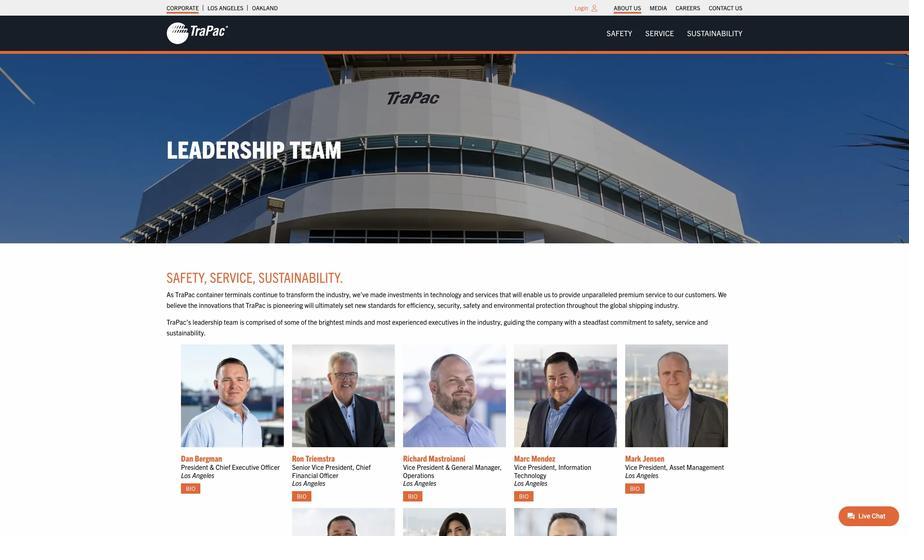 Task type: locate. For each thing, give the bounding box(es) containing it.
0 horizontal spatial chief
[[216, 464, 231, 472]]

bio for richard
[[408, 493, 418, 501]]

angeles down jensen
[[637, 472, 659, 480]]

3 vice from the left
[[515, 464, 527, 472]]

0 horizontal spatial of
[[278, 318, 283, 327]]

comprised
[[246, 318, 276, 327]]

1 horizontal spatial us
[[736, 4, 743, 12]]

bio for mark
[[631, 485, 640, 493]]

angeles down mendez
[[526, 480, 548, 488]]

1 us from the left
[[634, 4, 642, 12]]

0 vertical spatial in
[[424, 291, 429, 299]]

vice left mendez
[[515, 464, 527, 472]]

to
[[279, 291, 285, 299], [553, 291, 558, 299], [668, 291, 674, 299], [649, 318, 654, 327]]

1 horizontal spatial chief
[[356, 464, 371, 472]]

president, inside ron triemstra senior vice president, chief financial officer los angeles
[[326, 464, 355, 472]]

angeles inside marc mendez vice president, information technology los angeles
[[526, 480, 548, 488]]

0 vertical spatial service
[[646, 291, 666, 299]]

1 horizontal spatial president
[[417, 464, 444, 472]]

is
[[267, 301, 272, 309], [240, 318, 245, 327]]

1 horizontal spatial will
[[513, 291, 522, 299]]

in inside as trapac container terminals continue to transform the industry, we've made investments in technology and services that will enable us to provide unparalleled premium service to our customers. we believe the innovations that trapac is pioneering will ultimately set new standards for efficiency, security, safety and environmental protection throughout the global shipping industry.
[[424, 291, 429, 299]]

continue
[[253, 291, 278, 299]]

1 president from the left
[[181, 464, 208, 472]]

bio link down the mark
[[626, 484, 645, 494]]

light image
[[592, 5, 598, 12]]

los down senior
[[292, 480, 302, 488]]

will up "environmental"
[[513, 291, 522, 299]]

trapac down continue
[[246, 301, 266, 309]]

1 vertical spatial trapac
[[246, 301, 266, 309]]

0 vertical spatial menu bar
[[610, 2, 748, 14]]

president, inside mark jensen vice president, asset management los angeles
[[640, 464, 669, 472]]

our
[[675, 291, 684, 299]]

los angeles
[[208, 4, 244, 12]]

bio down operations
[[408, 493, 418, 501]]

industry, inside 'trapac's leadership team is comprised of some of the brightest minds and most experienced executives in the industry, guiding the company with a steadfast commitment to safety, service and sustainability.'
[[478, 318, 503, 327]]

1 vertical spatial industry,
[[478, 318, 503, 327]]

angeles
[[219, 4, 244, 12], [192, 472, 215, 480], [637, 472, 659, 480], [304, 480, 326, 488], [415, 480, 437, 488], [526, 480, 548, 488]]

1 president, from the left
[[326, 464, 355, 472]]

0 horizontal spatial officer
[[261, 464, 280, 472]]

bio down 'dan'
[[186, 485, 196, 493]]

officer right executive
[[261, 464, 280, 472]]

angeles inside dan bergman president & chief executive officer los angeles
[[192, 472, 215, 480]]

bio link down 'dan'
[[181, 484, 201, 494]]

1 chief from the left
[[216, 464, 231, 472]]

manager,
[[476, 464, 502, 472]]

premium
[[619, 291, 645, 299]]

container
[[197, 291, 224, 299]]

the right believe
[[188, 301, 198, 309]]

us
[[545, 291, 551, 299]]

as trapac container terminals continue to transform the industry, we've made investments in technology and services that will enable us to provide unparalleled premium service to our customers. we believe the innovations that trapac is pioneering will ultimately set new standards for efficiency, security, safety and environmental protection throughout the global shipping industry.
[[167, 291, 727, 309]]

vice inside mark jensen vice president, asset management los angeles
[[626, 464, 638, 472]]

provide
[[560, 291, 581, 299]]

throughout
[[567, 301, 599, 309]]

los down richard
[[404, 480, 413, 488]]

1 vertical spatial menu bar
[[601, 25, 750, 42]]

los inside dan bergman president & chief executive officer los angeles
[[181, 472, 191, 480]]

technology
[[515, 472, 547, 480]]

chief
[[216, 464, 231, 472], [356, 464, 371, 472]]

1 horizontal spatial president,
[[528, 464, 557, 472]]

safety, service, sustainability.
[[167, 268, 344, 286]]

president,
[[326, 464, 355, 472], [528, 464, 557, 472], [640, 464, 669, 472]]

vice inside richard mastroianni vice president & general manager, operations los angeles
[[404, 464, 416, 472]]

about us
[[614, 4, 642, 12]]

president, right financial
[[326, 464, 355, 472]]

menu bar down careers link
[[601, 25, 750, 42]]

0 horizontal spatial us
[[634, 4, 642, 12]]

to inside 'trapac's leadership team is comprised of some of the brightest minds and most experienced executives in the industry, guiding the company with a steadfast commitment to safety, service and sustainability.'
[[649, 318, 654, 327]]

0 vertical spatial that
[[500, 291, 512, 299]]

president, left asset at the bottom right of the page
[[640, 464, 669, 472]]

us for contact us
[[736, 4, 743, 12]]

and
[[463, 291, 474, 299], [482, 301, 493, 309], [365, 318, 375, 327], [698, 318, 709, 327]]

innovations
[[199, 301, 232, 309]]

1 horizontal spatial officer
[[320, 472, 339, 480]]

3 president, from the left
[[640, 464, 669, 472]]

in right executives
[[460, 318, 466, 327]]

in up efficiency,
[[424, 291, 429, 299]]

commitment
[[611, 318, 647, 327]]

for
[[398, 301, 406, 309]]

vice inside ron triemstra senior vice president, chief financial officer los angeles
[[312, 464, 324, 472]]

industry,
[[326, 291, 351, 299], [478, 318, 503, 327]]

asset
[[670, 464, 686, 472]]

environmental
[[494, 301, 535, 309]]

0 horizontal spatial president,
[[326, 464, 355, 472]]

us right the contact at the top
[[736, 4, 743, 12]]

bio down financial
[[297, 493, 307, 501]]

0 horizontal spatial is
[[240, 318, 245, 327]]

that down terminals
[[233, 301, 244, 309]]

most
[[377, 318, 391, 327]]

to left safety,
[[649, 318, 654, 327]]

we've
[[353, 291, 369, 299]]

4 vice from the left
[[626, 464, 638, 472]]

will down transform
[[305, 301, 314, 309]]

1 horizontal spatial service
[[676, 318, 696, 327]]

standards
[[368, 301, 396, 309]]

enable
[[524, 291, 543, 299]]

0 horizontal spatial president
[[181, 464, 208, 472]]

2 & from the left
[[446, 464, 450, 472]]

menu bar up service
[[610, 2, 748, 14]]

triemstra
[[306, 454, 335, 464]]

& right 'dan'
[[210, 464, 214, 472]]

that up "environmental"
[[500, 291, 512, 299]]

&
[[210, 464, 214, 472], [446, 464, 450, 472]]

vice left mastroianni
[[404, 464, 416, 472]]

1 vertical spatial will
[[305, 301, 314, 309]]

angeles down richard
[[415, 480, 437, 488]]

bio link down financial
[[292, 492, 312, 502]]

1 horizontal spatial is
[[267, 301, 272, 309]]

oakland
[[252, 4, 278, 12]]

officer inside dan bergman president & chief executive officer los angeles
[[261, 464, 280, 472]]

the
[[316, 291, 325, 299], [188, 301, 198, 309], [600, 301, 609, 309], [308, 318, 318, 327], [467, 318, 476, 327], [527, 318, 536, 327]]

0 horizontal spatial that
[[233, 301, 244, 309]]

contact
[[710, 4, 734, 12]]

0 horizontal spatial &
[[210, 464, 214, 472]]

us right about at the right of the page
[[634, 4, 642, 12]]

president, for mark jensen
[[640, 464, 669, 472]]

safety
[[464, 301, 481, 309]]

officer down the triemstra
[[320, 472, 339, 480]]

angeles down bergman
[[192, 472, 215, 480]]

1 horizontal spatial in
[[460, 318, 466, 327]]

is down continue
[[267, 301, 272, 309]]

vice inside marc mendez vice president, information technology los angeles
[[515, 464, 527, 472]]

1 vertical spatial is
[[240, 318, 245, 327]]

menu bar
[[610, 2, 748, 14], [601, 25, 750, 42]]

& left general
[[446, 464, 450, 472]]

of left some
[[278, 318, 283, 327]]

president inside richard mastroianni vice president & general manager, operations los angeles
[[417, 464, 444, 472]]

and down customers.
[[698, 318, 709, 327]]

president, inside marc mendez vice president, information technology los angeles
[[528, 464, 557, 472]]

vice right senior
[[312, 464, 324, 472]]

in
[[424, 291, 429, 299], [460, 318, 466, 327]]

a
[[578, 318, 582, 327]]

bio link down operations
[[404, 492, 423, 502]]

general
[[452, 464, 474, 472]]

los down the mark
[[626, 472, 636, 480]]

industry.
[[655, 301, 680, 309]]

1 vice from the left
[[312, 464, 324, 472]]

1 horizontal spatial &
[[446, 464, 450, 472]]

safety, service, sustainability. main content
[[159, 268, 751, 537]]

menu bar containing about us
[[610, 2, 748, 14]]

bio link for mark
[[626, 484, 645, 494]]

vice left jensen
[[626, 464, 638, 472]]

bio
[[186, 485, 196, 493], [631, 485, 640, 493], [297, 493, 307, 501], [408, 493, 418, 501], [520, 493, 529, 501]]

unparalleled
[[582, 291, 618, 299]]

angeles down senior
[[304, 480, 326, 488]]

bio down the mark
[[631, 485, 640, 493]]

2 horizontal spatial president,
[[640, 464, 669, 472]]

of right some
[[301, 318, 307, 327]]

angeles left oakland link
[[219, 4, 244, 12]]

service link
[[639, 25, 681, 42]]

2 president, from the left
[[528, 464, 557, 472]]

with
[[565, 318, 577, 327]]

trapac up believe
[[175, 291, 195, 299]]

los inside marc mendez vice president, information technology los angeles
[[515, 480, 524, 488]]

the up 'ultimately'
[[316, 291, 325, 299]]

2 vice from the left
[[404, 464, 416, 472]]

2 us from the left
[[736, 4, 743, 12]]

bio down technology
[[520, 493, 529, 501]]

menu bar containing safety
[[601, 25, 750, 42]]

0 vertical spatial trapac
[[175, 291, 195, 299]]

media
[[650, 4, 668, 12]]

of
[[278, 318, 283, 327], [301, 318, 307, 327]]

us
[[634, 4, 642, 12], [736, 4, 743, 12]]

1 horizontal spatial industry,
[[478, 318, 503, 327]]

0 horizontal spatial industry,
[[326, 291, 351, 299]]

0 vertical spatial is
[[267, 301, 272, 309]]

1 horizontal spatial of
[[301, 318, 307, 327]]

0 horizontal spatial will
[[305, 301, 314, 309]]

trapac
[[175, 291, 195, 299], [246, 301, 266, 309]]

1 vertical spatial in
[[460, 318, 466, 327]]

bio link down technology
[[515, 492, 534, 502]]

1 horizontal spatial trapac
[[246, 301, 266, 309]]

that
[[500, 291, 512, 299], [233, 301, 244, 309]]

& inside richard mastroianni vice president & general manager, operations los angeles
[[446, 464, 450, 472]]

president, left information
[[528, 464, 557, 472]]

brightest
[[319, 318, 344, 327]]

sustainability.
[[167, 329, 206, 337]]

service right safety,
[[676, 318, 696, 327]]

0 horizontal spatial in
[[424, 291, 429, 299]]

angeles inside richard mastroianni vice president & general manager, operations los angeles
[[415, 480, 437, 488]]

1 of from the left
[[278, 318, 283, 327]]

bio for ron
[[297, 493, 307, 501]]

0 horizontal spatial trapac
[[175, 291, 195, 299]]

2 chief from the left
[[356, 464, 371, 472]]

safety,
[[167, 268, 208, 286]]

industry, up 'ultimately'
[[326, 291, 351, 299]]

the right guiding
[[527, 318, 536, 327]]

1 vertical spatial service
[[676, 318, 696, 327]]

and down services
[[482, 301, 493, 309]]

0 vertical spatial industry,
[[326, 291, 351, 299]]

industry, left guiding
[[478, 318, 503, 327]]

is right team
[[240, 318, 245, 327]]

service up industry.
[[646, 291, 666, 299]]

ron triemstra senior vice president, chief financial officer los angeles
[[292, 454, 371, 488]]

president
[[181, 464, 208, 472], [417, 464, 444, 472]]

president inside dan bergman president & chief executive officer los angeles
[[181, 464, 208, 472]]

2 president from the left
[[417, 464, 444, 472]]

mastroianni
[[429, 454, 466, 464]]

vice
[[312, 464, 324, 472], [404, 464, 416, 472], [515, 464, 527, 472], [626, 464, 638, 472]]

0 horizontal spatial service
[[646, 291, 666, 299]]

1 & from the left
[[210, 464, 214, 472]]

industry, inside as trapac container terminals continue to transform the industry, we've made investments in technology and services that will enable us to provide unparalleled premium service to our customers. we believe the innovations that trapac is pioneering will ultimately set new standards for efficiency, security, safety and environmental protection throughout the global shipping industry.
[[326, 291, 351, 299]]

bio link for dan
[[181, 484, 201, 494]]

los down marc
[[515, 480, 524, 488]]

chief inside ron triemstra senior vice president, chief financial officer los angeles
[[356, 464, 371, 472]]

los down 'dan'
[[181, 472, 191, 480]]

the left brightest
[[308, 318, 318, 327]]



Task type: describe. For each thing, give the bounding box(es) containing it.
new
[[355, 301, 367, 309]]

services
[[476, 291, 499, 299]]

angeles inside mark jensen vice president, asset management los angeles
[[637, 472, 659, 480]]

set
[[345, 301, 354, 309]]

vice for marc mendez
[[515, 464, 527, 472]]

login link
[[575, 4, 589, 12]]

pioneering
[[273, 301, 303, 309]]

terminals
[[225, 291, 252, 299]]

security,
[[438, 301, 462, 309]]

corporate link
[[167, 2, 199, 14]]

bergman
[[195, 454, 222, 464]]

global
[[611, 301, 628, 309]]

bio link for ron
[[292, 492, 312, 502]]

vice for richard mastroianni
[[404, 464, 416, 472]]

vice for mark jensen
[[626, 464, 638, 472]]

ron
[[292, 454, 304, 464]]

mark jensen vice president, asset management los angeles
[[626, 454, 725, 480]]

service inside 'trapac's leadership team is comprised of some of the brightest minds and most experienced executives in the industry, guiding the company with a steadfast commitment to safety, service and sustainability.'
[[676, 318, 696, 327]]

technology
[[431, 291, 462, 299]]

team
[[224, 318, 238, 327]]

sustainability
[[688, 28, 743, 38]]

experienced
[[392, 318, 427, 327]]

officer inside ron triemstra senior vice president, chief financial officer los angeles
[[320, 472, 339, 480]]

bio link for richard
[[404, 492, 423, 502]]

jensen
[[643, 454, 665, 464]]

login
[[575, 4, 589, 12]]

los inside ron triemstra senior vice president, chief financial officer los angeles
[[292, 480, 302, 488]]

marc
[[515, 454, 530, 464]]

information
[[559, 464, 592, 472]]

us for about us
[[634, 4, 642, 12]]

safety
[[607, 28, 633, 38]]

media link
[[650, 2, 668, 14]]

los inside richard mastroianni vice president & general manager, operations los angeles
[[404, 480, 413, 488]]

bio link for marc
[[515, 492, 534, 502]]

trapac's
[[167, 318, 191, 327]]

oakland link
[[252, 2, 278, 14]]

executive
[[232, 464, 259, 472]]

to up pioneering
[[279, 291, 285, 299]]

ultimately
[[316, 301, 344, 309]]

1 horizontal spatial that
[[500, 291, 512, 299]]

corporate image
[[167, 22, 229, 45]]

team
[[290, 134, 342, 164]]

& inside dan bergman president & chief executive officer los angeles
[[210, 464, 214, 472]]

careers link
[[676, 2, 701, 14]]

the down unparalleled
[[600, 301, 609, 309]]

contact us link
[[710, 2, 743, 14]]

service inside as trapac container terminals continue to transform the industry, we've made investments in technology and services that will enable us to provide unparalleled premium service to our customers. we believe the innovations that trapac is pioneering will ultimately set new standards for efficiency, security, safety and environmental protection throughout the global shipping industry.
[[646, 291, 666, 299]]

los inside mark jensen vice president, asset management los angeles
[[626, 472, 636, 480]]

made
[[371, 291, 387, 299]]

mendez
[[532, 454, 556, 464]]

leadership team
[[167, 134, 342, 164]]

investments
[[388, 291, 422, 299]]

sustainability link
[[681, 25, 750, 42]]

sustainability.
[[259, 268, 344, 286]]

protection
[[537, 301, 566, 309]]

careers
[[676, 4, 701, 12]]

mark
[[626, 454, 642, 464]]

0 vertical spatial will
[[513, 291, 522, 299]]

bio for dan
[[186, 485, 196, 493]]

angeles inside ron triemstra senior vice president, chief financial officer los angeles
[[304, 480, 326, 488]]

about
[[614, 4, 633, 12]]

is inside 'trapac's leadership team is comprised of some of the brightest minds and most experienced executives in the industry, guiding the company with a steadfast commitment to safety, service and sustainability.'
[[240, 318, 245, 327]]

leadership
[[193, 318, 223, 327]]

safety link
[[601, 25, 639, 42]]

the down safety
[[467, 318, 476, 327]]

dan bergman president & chief executive officer los angeles
[[181, 454, 280, 480]]

shipping
[[629, 301, 654, 309]]

corporate
[[167, 4, 199, 12]]

trapac's leadership team is comprised of some of the brightest minds and most experienced executives in the industry, guiding the company with a steadfast commitment to safety, service and sustainability.
[[167, 318, 709, 337]]

as
[[167, 291, 174, 299]]

los up corporate image
[[208, 4, 218, 12]]

to right us
[[553, 291, 558, 299]]

about us link
[[614, 2, 642, 14]]

company
[[537, 318, 563, 327]]

steadfast
[[583, 318, 609, 327]]

safety,
[[656, 318, 675, 327]]

los angeles link
[[208, 2, 244, 14]]

to left our
[[668, 291, 674, 299]]

and left most
[[365, 318, 375, 327]]

dan
[[181, 454, 193, 464]]

operations
[[404, 472, 435, 480]]

richard mastroianni vice president & general manager, operations los angeles
[[404, 454, 502, 488]]

2 of from the left
[[301, 318, 307, 327]]

customers.
[[686, 291, 717, 299]]

bio for marc
[[520, 493, 529, 501]]

in inside 'trapac's leadership team is comprised of some of the brightest minds and most experienced executives in the industry, guiding the company with a steadfast commitment to safety, service and sustainability.'
[[460, 318, 466, 327]]

leadership
[[167, 134, 285, 164]]

and up safety
[[463, 291, 474, 299]]

is inside as trapac container terminals continue to transform the industry, we've made investments in technology and services that will enable us to provide unparalleled premium service to our customers. we believe the innovations that trapac is pioneering will ultimately set new standards for efficiency, security, safety and environmental protection throughout the global shipping industry.
[[267, 301, 272, 309]]

1 vertical spatial that
[[233, 301, 244, 309]]

management
[[687, 464, 725, 472]]

executives
[[429, 318, 459, 327]]

believe
[[167, 301, 187, 309]]

chief inside dan bergman president & chief executive officer los angeles
[[216, 464, 231, 472]]

financial
[[292, 472, 318, 480]]

transform
[[287, 291, 314, 299]]

we
[[719, 291, 727, 299]]

minds
[[346, 318, 363, 327]]

richard
[[404, 454, 427, 464]]

senior
[[292, 464, 310, 472]]

some
[[284, 318, 300, 327]]

president, for marc mendez
[[528, 464, 557, 472]]

service,
[[210, 268, 256, 286]]

service
[[646, 28, 675, 38]]

marc mendez vice president, information technology los angeles
[[515, 454, 592, 488]]



Task type: vqa. For each thing, say whether or not it's contained in the screenshot.
main content containing Customer Service
no



